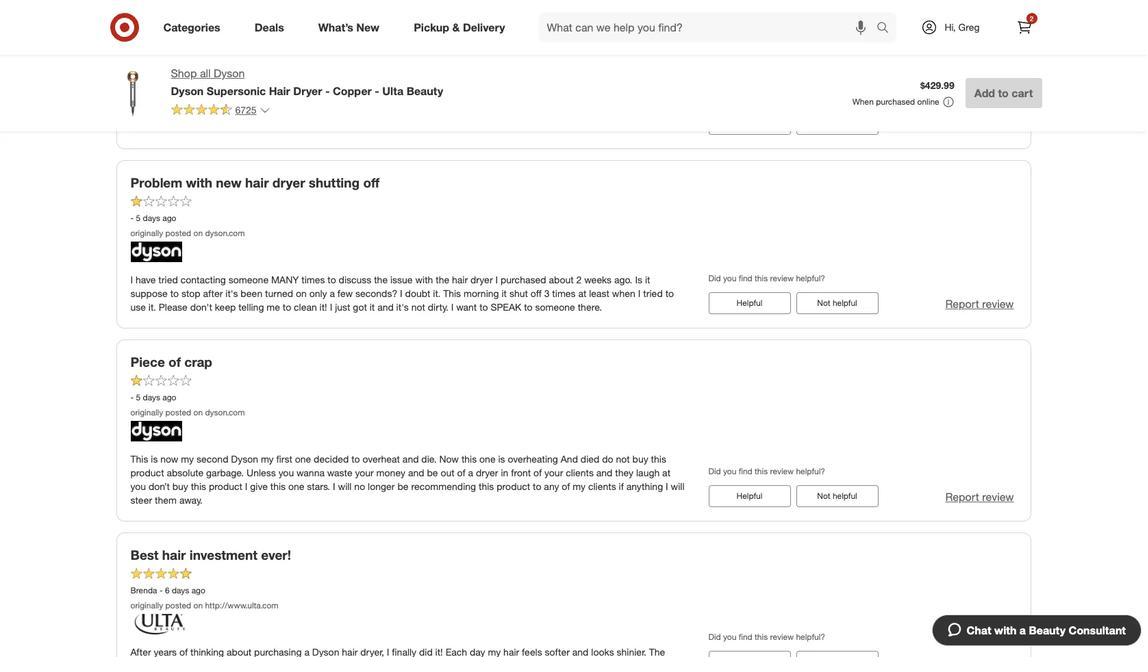 Task type: vqa. For each thing, say whether or not it's contained in the screenshot.
Hair
yes



Task type: describe. For each thing, give the bounding box(es) containing it.
to down morning
[[480, 301, 488, 313]]

i bought the hair dryer after a tumor operation, as i thought it would dry my hair without pulling. it does dry, but the frizz comes back after one hour.
[[131, 108, 672, 133]]

give
[[250, 481, 268, 492]]

0 horizontal spatial it.
[[149, 301, 156, 313]]

when
[[853, 97, 874, 107]]

add to cart
[[975, 86, 1034, 100]]

my right "any"
[[573, 481, 586, 492]]

dyson.com for hair
[[205, 228, 245, 238]]

not inside i have tried contacting someone many times to discuss the issue with the hair dryer i purchased about 2 weeks ago. is it suppose to stop after it's been turned on only a few seconds? i doubt it. this morning it shut off 3 times at least when i tried to use it. please don't keep telling me to clean it! i just got it and it's not dirty. i want to speak to someone there.
[[412, 301, 425, 313]]

dirty.
[[428, 301, 449, 313]]

away.
[[179, 494, 203, 506]]

0 horizontal spatial it's
[[226, 288, 238, 299]]

0 vertical spatial dyson
[[214, 66, 245, 80]]

0 vertical spatial off
[[363, 175, 380, 190]]

at inside this is now my second dyson my first one decided to overheat and die. now this one is overheating and died do not buy this product absolute garbage. unless you wanna waste your money and be out of a dryer in front of your clients and they laugh at you don't buy this product i give this one stars. i will no longer be recommending this product to any of my clients if anything i will steer them away.
[[663, 467, 671, 479]]

helpful for piece of crap
[[833, 491, 858, 501]]

this inside i have tried contacting someone many times to discuss the issue with the hair dryer i purchased about 2 weeks ago. is it suppose to stop after it's been turned on only a few seconds? i doubt it. this morning it shut off 3 times at least when i tried to use it. please don't keep telling me to clean it! i just got it and it's not dirty. i want to speak to someone there.
[[443, 288, 461, 299]]

on for crap
[[194, 407, 203, 418]]

chat with a beauty consultant
[[967, 624, 1126, 638]]

pulling.
[[507, 108, 537, 120]]

with for problem
[[186, 175, 212, 190]]

5 for problem with new hair dryer shutting off
[[136, 213, 141, 224]]

i have tried contacting someone many times to discuss the issue with the hair dryer i purchased about 2 weeks ago. is it suppose to stop after it's been turned on only a few seconds? i doubt it. this morning it shut off 3 times at least when i tried to use it. please don't keep telling me to clean it! i just got it and it's not dirty. i want to speak to someone there.
[[131, 274, 674, 313]]

- 5 days ago for piece
[[131, 393, 176, 403]]

find for problem with new hair dryer shutting off
[[739, 273, 753, 283]]

3 helpful? from the top
[[796, 632, 826, 642]]

originally for does
[[131, 62, 163, 72]]

one inside i bought the hair dryer after a tumor operation, as i thought it would dry my hair without pulling. it does dry, but the frizz comes back after one hour.
[[177, 122, 193, 133]]

out
[[441, 467, 455, 479]]

crap
[[184, 354, 212, 370]]

1 your from the left
[[355, 467, 374, 479]]

first
[[276, 453, 292, 465]]

1 horizontal spatial someone
[[535, 301, 575, 313]]

of left crap
[[169, 354, 181, 370]]

6725
[[235, 104, 257, 116]]

not helpful button for problem with new hair dryer shutting off
[[796, 292, 879, 314]]

1 horizontal spatial product
[[209, 481, 242, 492]]

purchased inside i have tried contacting someone many times to discuss the issue with the hair dryer i purchased about 2 weeks ago. is it suppose to stop after it's been turned on only a few seconds? i doubt it. this morning it shut off 3 times at least when i tried to use it. please don't keep telling me to clean it! i just got it and it's not dirty. i want to speak to someone there.
[[501, 274, 546, 286]]

one up wanna
[[295, 453, 311, 465]]

- right dryer
[[325, 84, 330, 98]]

to right me
[[283, 301, 291, 313]]

0 horizontal spatial frizz
[[261, 9, 288, 24]]

and left die.
[[403, 453, 419, 465]]

keep
[[215, 301, 236, 313]]

contacting
[[181, 274, 226, 286]]

1 vertical spatial be
[[398, 481, 409, 492]]

best hair investment ever!
[[131, 547, 291, 563]]

laugh
[[636, 467, 660, 479]]

did for piece of crap
[[709, 466, 721, 477]]

http://www.ulta.com
[[205, 601, 279, 611]]

days down piece
[[143, 393, 160, 403]]

hair up the hour.
[[185, 108, 201, 120]]

and inside i have tried contacting someone many times to discuss the issue with the hair dryer i purchased about 2 weeks ago. is it suppose to stop after it's been turned on only a few seconds? i doubt it. this morning it shut off 3 times at least when i tried to use it. please don't keep telling me to clean it! i just got it and it's not dirty. i want to speak to someone there.
[[378, 301, 394, 313]]

unless
[[247, 467, 276, 479]]

dyson inside this is now my second dyson my first one decided to overheat and die. now this one is overheating and died do not buy this product absolute garbage. unless you wanna waste your money and be out of a dryer in front of your clients and they laugh at you don't buy this product i give this one stars. i will no longer be recommending this product to any of my clients if anything i will steer them away.
[[231, 453, 258, 465]]

hi,
[[945, 21, 956, 33]]

my up 'absolute'
[[181, 453, 194, 465]]

just
[[335, 301, 350, 313]]

i up morning
[[496, 274, 498, 286]]

i left give at the bottom left
[[245, 481, 248, 492]]

0 horizontal spatial times
[[302, 274, 325, 286]]

money
[[377, 467, 406, 479]]

least
[[589, 288, 610, 299]]

days right 6
[[172, 586, 189, 596]]

only
[[309, 288, 327, 299]]

1 horizontal spatial be
[[427, 467, 438, 479]]

report for problem with new hair dryer shutting off
[[946, 297, 980, 311]]

dryer inside i have tried contacting someone many times to discuss the issue with the hair dryer i purchased about 2 weeks ago. is it suppose to stop after it's been turned on only a few seconds? i doubt it. this morning it shut off 3 times at least when i tried to use it. please don't keep telling me to clean it! i just got it and it's not dirty. i want to speak to someone there.
[[471, 274, 493, 286]]

posted for with
[[165, 228, 191, 238]]

originally posted on http://www.ulta.com
[[131, 601, 279, 611]]

helpful for problem with new hair dryer shutting off
[[833, 298, 858, 308]]

recommending
[[411, 481, 476, 492]]

the up dirty.
[[436, 274, 450, 286]]

please
[[159, 301, 188, 313]]

deals
[[255, 20, 284, 34]]

me
[[267, 301, 280, 313]]

pickup & delivery link
[[402, 12, 522, 42]]

what's
[[318, 20, 353, 34]]

to up please
[[170, 288, 179, 299]]

after inside i have tried contacting someone many times to discuss the issue with the hair dryer i purchased about 2 weeks ago. is it suppose to stop after it's been turned on only a few seconds? i doubt it. this morning it shut off 3 times at least when i tried to use it. please don't keep telling me to clean it! i just got it and it's not dirty. i want to speak to someone there.
[[203, 288, 223, 299]]

shop all dyson dyson supersonic hair dryer - copper - ulta beauty
[[171, 66, 444, 98]]

- 5 days ago for problem
[[131, 213, 176, 224]]

3 did from the top
[[709, 632, 721, 642]]

tumor
[[259, 108, 284, 120]]

and down die.
[[408, 467, 424, 479]]

0 horizontal spatial not
[[166, 9, 186, 24]]

not helpful button for piece of crap
[[796, 486, 879, 507]]

my right remove
[[239, 9, 258, 24]]

to left "any"
[[533, 481, 542, 492]]

ago up the shop
[[185, 48, 199, 58]]

search
[[870, 22, 903, 35]]

helpful for problem with new hair dryer shutting off
[[737, 298, 763, 308]]

dryer left shutting
[[273, 175, 305, 190]]

did you find this review helpful? for problem with new hair dryer shutting off
[[709, 273, 826, 283]]

telling
[[239, 301, 264, 313]]

i right as
[[345, 108, 348, 120]]

it
[[540, 108, 546, 120]]

off inside i have tried contacting someone many times to discuss the issue with the hair dryer i purchased about 2 weeks ago. is it suppose to stop after it's been turned on only a few seconds? i doubt it. this morning it shut off 3 times at least when i tried to use it. please don't keep telling me to clean it! i just got it and it's not dirty. i want to speak to someone there.
[[531, 288, 542, 299]]

but
[[590, 108, 604, 120]]

1 horizontal spatial 2
[[1030, 14, 1034, 23]]

originally for piece
[[131, 407, 163, 418]]

problem with new hair dryer shutting off
[[131, 175, 380, 190]]

helpful? for problem with new hair dryer shutting off
[[796, 273, 826, 283]]

0 horizontal spatial product
[[131, 467, 164, 479]]

wanna
[[297, 467, 325, 479]]

0 vertical spatial buy
[[633, 453, 649, 465]]

originally posted on dyson.com for not
[[131, 62, 245, 72]]

3 find from the top
[[739, 632, 753, 642]]

- down piece
[[131, 393, 134, 403]]

- left "4"
[[153, 48, 156, 58]]

0 horizontal spatial someone
[[229, 274, 269, 286]]

shut
[[510, 288, 528, 299]]

many
[[271, 274, 299, 286]]

thought
[[350, 108, 383, 120]]

back
[[131, 122, 151, 133]]

chat with a beauty consultant button
[[932, 615, 1142, 647]]

categories
[[163, 20, 220, 34]]

want
[[456, 301, 477, 313]]

supersonic
[[207, 84, 266, 98]]

a inside i bought the hair dryer after a tumor operation, as i thought it would dry my hair without pulling. it does dry, but the frizz comes back after one hour.
[[251, 108, 256, 120]]

pickup & delivery
[[414, 20, 505, 34]]

ago down piece of crap
[[163, 393, 176, 403]]

one right 'now'
[[480, 453, 496, 465]]

don't
[[190, 301, 212, 313]]

consultant
[[1069, 624, 1126, 638]]

to right when
[[666, 288, 674, 299]]

days down problem
[[143, 213, 160, 224]]

- left ulta
[[375, 84, 379, 98]]

to down shut in the left of the page
[[524, 301, 533, 313]]

speak
[[491, 301, 522, 313]]

does
[[548, 108, 570, 120]]

delivery
[[463, 20, 505, 34]]

helpful button for piece of crap
[[709, 486, 791, 507]]

dyson.com for my
[[205, 62, 245, 72]]

garbage.
[[206, 467, 244, 479]]

dryer inside this is now my second dyson my first one decided to overheat and die. now this one is overheating and died do not buy this product absolute garbage. unless you wanna waste your money and be out of a dryer in front of your clients and they laugh at you don't buy this product i give this one stars. i will no longer be recommending this product to any of my clients if anything i will steer them away.
[[476, 467, 498, 479]]

does not remove my frizz
[[131, 9, 288, 24]]

0 vertical spatial purchased
[[876, 97, 915, 107]]

of right "any"
[[562, 481, 570, 492]]

2 your from the left
[[545, 467, 563, 479]]

don't
[[149, 481, 170, 492]]

have
[[136, 274, 156, 286]]

hair right best
[[162, 547, 186, 563]]

report review for piece of crap
[[946, 490, 1014, 504]]

when
[[612, 288, 636, 299]]

1 horizontal spatial it.
[[433, 288, 441, 299]]

to left discuss on the left top
[[328, 274, 336, 286]]

this is now my second dyson my first one decided to overheat and die. now this one is overheating and died do not buy this product absolute garbage. unless you wanna waste your money and be out of a dryer in front of your clients and they laugh at you don't buy this product i give this one stars. i will no longer be recommending this product to any of my clients if anything i will steer them away.
[[131, 453, 685, 506]]

1 vertical spatial dyson
[[171, 84, 204, 98]]

longer
[[368, 481, 395, 492]]

issue
[[390, 274, 413, 286]]

i down waste
[[333, 481, 335, 492]]

categories link
[[152, 12, 238, 42]]

dry,
[[572, 108, 587, 120]]

brenda - 6 days ago
[[131, 586, 205, 596]]

i left want
[[451, 301, 454, 313]]

1 vertical spatial times
[[552, 288, 576, 299]]

this inside this is now my second dyson my first one decided to overheat and die. now this one is overheating and died do not buy this product absolute garbage. unless you wanna waste your money and be out of a dryer in front of your clients and they laugh at you don't buy this product i give this one stars. i will no longer be recommending this product to any of my clients if anything i will steer them away.
[[131, 453, 148, 465]]

and
[[561, 453, 578, 465]]

helpful button for problem with new hair dryer shutting off
[[709, 292, 791, 314]]

front
[[511, 467, 531, 479]]

one down wanna
[[288, 481, 305, 492]]

the up seconds? on the top of page
[[374, 274, 388, 286]]

on for remove
[[194, 62, 203, 72]]

remove
[[190, 9, 236, 24]]

ago down problem
[[163, 213, 176, 224]]

not for problem with new hair dryer shutting off
[[818, 298, 831, 308]]

pickup
[[414, 20, 449, 34]]

helpful for piece of crap
[[737, 491, 763, 501]]

on inside i have tried contacting someone many times to discuss the issue with the hair dryer i purchased about 2 weeks ago. is it suppose to stop after it's been turned on only a few seconds? i doubt it. this morning it shut off 3 times at least when i tried to use it. please don't keep telling me to clean it! i just got it and it's not dirty. i want to speak to someone there.
[[296, 288, 307, 299]]

i down is
[[638, 288, 641, 299]]

died
[[581, 453, 600, 465]]

hair right new
[[245, 175, 269, 190]]

hair left without
[[454, 108, 470, 120]]

report for piece of crap
[[946, 490, 980, 504]]

my up unless
[[261, 453, 274, 465]]

0 horizontal spatial buy
[[172, 481, 188, 492]]

4
[[159, 48, 163, 58]]

i right the it!
[[330, 301, 332, 313]]

not helpful for problem with new hair dryer shutting off
[[818, 298, 858, 308]]

it up speak
[[502, 288, 507, 299]]

0 vertical spatial clients
[[566, 467, 594, 479]]

i down issue
[[400, 288, 403, 299]]



Task type: locate. For each thing, give the bounding box(es) containing it.
1 helpful button from the top
[[709, 292, 791, 314]]

1 vertical spatial after
[[154, 122, 174, 133]]

on up contacting
[[194, 228, 203, 238]]

at right laugh
[[663, 467, 671, 479]]

new
[[357, 20, 380, 34]]

of down overheating
[[534, 467, 542, 479]]

greg
[[959, 21, 980, 33]]

1 horizontal spatial with
[[415, 274, 433, 286]]

2 will from the left
[[671, 481, 685, 492]]

2 vertical spatial not
[[616, 453, 630, 465]]

after down contacting
[[203, 288, 223, 299]]

did you find this review helpful? for piece of crap
[[709, 466, 826, 477]]

not inside this is now my second dyson my first one decided to overheat and die. now this one is overheating and died do not buy this product absolute garbage. unless you wanna waste your money and be out of a dryer in front of your clients and they laugh at you don't buy this product i give this one stars. i will no longer be recommending this product to any of my clients if anything i will steer them away.
[[616, 453, 630, 465]]

3 did you find this review helpful? from the top
[[709, 632, 826, 642]]

did
[[709, 273, 721, 283], [709, 466, 721, 477], [709, 632, 721, 642]]

without
[[473, 108, 504, 120]]

1 helpful from the top
[[833, 298, 858, 308]]

report
[[946, 297, 980, 311], [946, 490, 980, 504]]

- left 6
[[160, 586, 163, 596]]

1 horizontal spatial will
[[671, 481, 685, 492]]

1 vertical spatial it.
[[149, 301, 156, 313]]

What can we help you find? suggestions appear below search field
[[539, 12, 880, 42]]

with for chat
[[995, 624, 1017, 638]]

&
[[453, 20, 460, 34]]

-
[[153, 48, 156, 58], [325, 84, 330, 98], [375, 84, 379, 98], [131, 213, 134, 224], [131, 393, 134, 403], [160, 586, 163, 596]]

0 vertical spatial be
[[427, 467, 438, 479]]

0 horizontal spatial is
[[151, 453, 158, 465]]

anything
[[627, 481, 663, 492]]

it right got
[[370, 301, 375, 313]]

4 originally from the top
[[131, 601, 163, 611]]

to
[[999, 86, 1009, 100], [328, 274, 336, 286], [170, 288, 179, 299], [666, 288, 674, 299], [283, 301, 291, 313], [480, 301, 488, 313], [524, 301, 533, 313], [352, 453, 360, 465], [533, 481, 542, 492]]

1 originally from the top
[[131, 62, 163, 72]]

posted down brenda - 6 days ago
[[165, 601, 191, 611]]

posted for not
[[165, 62, 191, 72]]

originally posted on dyson.com for with
[[131, 228, 245, 238]]

originally down piece
[[131, 407, 163, 418]]

piece
[[131, 354, 165, 370]]

cart
[[1012, 86, 1034, 100]]

buy down 'absolute'
[[172, 481, 188, 492]]

2 vertical spatial with
[[995, 624, 1017, 638]]

3 posted from the top
[[165, 407, 191, 418]]

0 vertical spatial with
[[186, 175, 212, 190]]

is up in
[[498, 453, 505, 465]]

beauty inside shop all dyson dyson supersonic hair dryer - copper - ulta beauty
[[407, 84, 444, 98]]

1 vertical spatial find
[[739, 466, 753, 477]]

posted up contacting
[[165, 228, 191, 238]]

with inside i have tried contacting someone many times to discuss the issue with the hair dryer i purchased about 2 weeks ago. is it suppose to stop after it's been turned on only a few seconds? i doubt it. this morning it shut off 3 times at least when i tried to use it. please don't keep telling me to clean it! i just got it and it's not dirty. i want to speak to someone there.
[[415, 274, 433, 286]]

2
[[1030, 14, 1034, 23], [577, 274, 582, 286]]

originally posted on dyson.com for of
[[131, 407, 245, 418]]

1 vertical spatial purchased
[[501, 274, 546, 286]]

1 vertical spatial not
[[412, 301, 425, 313]]

few
[[338, 288, 353, 299]]

beauty up dry
[[407, 84, 444, 98]]

brenda
[[131, 586, 157, 596]]

0 horizontal spatial after
[[154, 122, 174, 133]]

it.
[[433, 288, 441, 299], [149, 301, 156, 313]]

with inside button
[[995, 624, 1017, 638]]

shutting
[[309, 175, 360, 190]]

1 did you find this review helpful? from the top
[[709, 273, 826, 283]]

i left the have
[[131, 274, 133, 286]]

2 report review from the top
[[946, 490, 1014, 504]]

1 vertical spatial 5
[[136, 393, 141, 403]]

1 horizontal spatial buy
[[633, 453, 649, 465]]

with up doubt
[[415, 274, 433, 286]]

0 horizontal spatial 2
[[577, 274, 582, 286]]

0 vertical spatial after
[[229, 108, 248, 120]]

0 vertical spatial 5
[[136, 213, 141, 224]]

search button
[[870, 12, 903, 45]]

3 dyson.com from the top
[[205, 407, 245, 418]]

5 for piece of crap
[[136, 393, 141, 403]]

1 vertical spatial originally posted on dyson.com
[[131, 228, 245, 238]]

0 vertical spatial someone
[[229, 274, 269, 286]]

2 is from the left
[[498, 453, 505, 465]]

chat
[[967, 624, 992, 638]]

the right bought
[[169, 108, 182, 120]]

dyson.com up second
[[205, 407, 245, 418]]

clients down died
[[566, 467, 594, 479]]

copper
[[333, 84, 372, 98]]

1 vertical spatial helpful
[[833, 491, 858, 501]]

0 horizontal spatial off
[[363, 175, 380, 190]]

product down garbage.
[[209, 481, 242, 492]]

1 horizontal spatial not
[[412, 301, 425, 313]]

2 horizontal spatial product
[[497, 481, 530, 492]]

0 vertical spatial - 5 days ago
[[131, 213, 176, 224]]

hair up morning
[[452, 274, 468, 286]]

with left new
[[186, 175, 212, 190]]

1 find from the top
[[739, 273, 753, 283]]

- 5 days ago down piece
[[131, 393, 176, 403]]

is
[[151, 453, 158, 465], [498, 453, 505, 465]]

0 vertical spatial report review
[[946, 297, 1014, 311]]

this up dirty.
[[443, 288, 461, 299]]

1 horizontal spatial at
[[663, 467, 671, 479]]

someone up been
[[229, 274, 269, 286]]

1 horizontal spatial is
[[498, 453, 505, 465]]

1 vertical spatial clients
[[588, 481, 616, 492]]

2 right greg
[[1030, 14, 1034, 23]]

helpful button
[[709, 292, 791, 314], [709, 486, 791, 507]]

did for problem with new hair dryer shutting off
[[709, 273, 721, 283]]

find for piece of crap
[[739, 466, 753, 477]]

1 horizontal spatial off
[[531, 288, 542, 299]]

to up waste
[[352, 453, 360, 465]]

it. down 'suppose'
[[149, 301, 156, 313]]

posted up now
[[165, 407, 191, 418]]

1 horizontal spatial it's
[[396, 301, 409, 313]]

clients left the if
[[588, 481, 616, 492]]

problem
[[131, 175, 182, 190]]

times up the only
[[302, 274, 325, 286]]

posted for hair
[[165, 601, 191, 611]]

2 horizontal spatial after
[[229, 108, 248, 120]]

beauty inside button
[[1029, 624, 1066, 638]]

0 horizontal spatial beauty
[[407, 84, 444, 98]]

shop
[[171, 66, 197, 80]]

2 helpful from the top
[[833, 491, 858, 501]]

one
[[177, 122, 193, 133], [295, 453, 311, 465], [480, 453, 496, 465], [288, 481, 305, 492]]

1 vertical spatial - 5 days ago
[[131, 393, 176, 403]]

2 originally from the top
[[131, 228, 163, 238]]

0 vertical spatial times
[[302, 274, 325, 286]]

my
[[239, 9, 258, 24], [439, 108, 452, 120], [181, 453, 194, 465], [261, 453, 274, 465], [573, 481, 586, 492]]

with
[[186, 175, 212, 190], [415, 274, 433, 286], [995, 624, 1017, 638]]

with right chat
[[995, 624, 1017, 638]]

on down brenda - 6 days ago
[[194, 601, 203, 611]]

4 posted from the top
[[165, 601, 191, 611]]

if
[[619, 481, 624, 492]]

0 vertical spatial did you find this review helpful?
[[709, 273, 826, 283]]

1 vertical spatial report
[[946, 490, 980, 504]]

dry
[[422, 108, 436, 120]]

0 vertical spatial helpful button
[[709, 292, 791, 314]]

2 did from the top
[[709, 466, 721, 477]]

3 originally from the top
[[131, 407, 163, 418]]

report review for problem with new hair dryer shutting off
[[946, 297, 1014, 311]]

originally for problem
[[131, 228, 163, 238]]

1 horizontal spatial frizz
[[623, 108, 641, 120]]

1 report review from the top
[[946, 297, 1014, 311]]

2 - 5 days ago from the top
[[131, 393, 176, 403]]

deals link
[[243, 12, 301, 42]]

steer
[[131, 494, 152, 506]]

1 vertical spatial not
[[818, 491, 831, 501]]

posted for of
[[165, 407, 191, 418]]

hair inside i have tried contacting someone many times to discuss the issue with the hair dryer i purchased about 2 weeks ago. is it suppose to stop after it's been turned on only a few seconds? i doubt it. this morning it shut off 3 times at least when i tried to use it. please don't keep telling me to clean it! i just got it and it's not dirty. i want to speak to someone there.
[[452, 274, 468, 286]]

frizz right remove
[[261, 9, 288, 24]]

1 vertical spatial tried
[[643, 288, 663, 299]]

2 not helpful from the top
[[818, 491, 858, 501]]

5 down problem
[[136, 213, 141, 224]]

dyson down the shop
[[171, 84, 204, 98]]

stars.
[[307, 481, 330, 492]]

and down do in the bottom of the page
[[597, 467, 613, 479]]

tried right the have
[[158, 274, 178, 286]]

weeks
[[585, 274, 612, 286]]

a left tumor
[[251, 108, 256, 120]]

is left now
[[151, 453, 158, 465]]

2 5 from the top
[[136, 393, 141, 403]]

on up second
[[194, 407, 203, 418]]

now
[[440, 453, 459, 465]]

it's up keep
[[226, 288, 238, 299]]

1 vertical spatial not helpful
[[818, 491, 858, 501]]

originally posted on dyson.com up now
[[131, 407, 245, 418]]

0 vertical spatial frizz
[[261, 9, 288, 24]]

no
[[354, 481, 365, 492]]

2 helpful from the top
[[737, 491, 763, 501]]

1 vertical spatial helpful
[[737, 491, 763, 501]]

2 not helpful button from the top
[[796, 486, 879, 507]]

all
[[200, 66, 211, 80]]

it right is
[[645, 274, 650, 286]]

your up no
[[355, 467, 374, 479]]

hair
[[269, 84, 290, 98]]

buy up laugh
[[633, 453, 649, 465]]

2 originally posted on dyson.com from the top
[[131, 228, 245, 238]]

1 helpful? from the top
[[796, 273, 826, 283]]

decided
[[314, 453, 349, 465]]

a inside this is now my second dyson my first one decided to overheat and die. now this one is overheating and died do not buy this product absolute garbage. unless you wanna waste your money and be out of a dryer in front of your clients and they laugh at you don't buy this product i give this one stars. i will no longer be recommending this product to any of my clients if anything i will steer them away.
[[468, 467, 473, 479]]

1 dyson.com from the top
[[205, 62, 245, 72]]

dyson.com up 'supersonic'
[[205, 62, 245, 72]]

1 vertical spatial it's
[[396, 301, 409, 313]]

ulta
[[382, 84, 404, 98]]

helpful?
[[796, 273, 826, 283], [796, 466, 826, 477], [796, 632, 826, 642]]

0 vertical spatial report
[[946, 297, 980, 311]]

of
[[169, 354, 181, 370], [457, 467, 466, 479], [534, 467, 542, 479], [562, 481, 570, 492]]

0 vertical spatial it.
[[433, 288, 441, 299]]

1 not helpful from the top
[[818, 298, 858, 308]]

2 find from the top
[[739, 466, 753, 477]]

2 posted from the top
[[165, 228, 191, 238]]

not helpful for piece of crap
[[818, 491, 858, 501]]

3 originally posted on dyson.com from the top
[[131, 407, 245, 418]]

0 horizontal spatial tried
[[158, 274, 178, 286]]

got
[[353, 301, 367, 313]]

and down seconds? on the top of page
[[378, 301, 394, 313]]

report review button for piece of crap
[[946, 490, 1014, 505]]

investment
[[190, 547, 258, 563]]

ago up 'originally posted on http://www.ulta.com'
[[192, 586, 205, 596]]

comes
[[643, 108, 672, 120]]

1 will from the left
[[338, 481, 352, 492]]

1 vertical spatial report review button
[[946, 490, 1014, 505]]

originally for best
[[131, 601, 163, 611]]

at up the 'there.'
[[579, 288, 587, 299]]

originally up the have
[[131, 228, 163, 238]]

times down "about"
[[552, 288, 576, 299]]

will right anything on the right bottom
[[671, 481, 685, 492]]

at inside i have tried contacting someone many times to discuss the issue with the hair dryer i purchased about 2 weeks ago. is it suppose to stop after it's been turned on only a few seconds? i doubt it. this morning it shut off 3 times at least when i tried to use it. please don't keep telling me to clean it! i just got it and it's not dirty. i want to speak to someone there.
[[579, 288, 587, 299]]

2 dyson.com from the top
[[205, 228, 245, 238]]

a inside i have tried contacting someone many times to discuss the issue with the hair dryer i purchased about 2 weeks ago. is it suppose to stop after it's been turned on only a few seconds? i doubt it. this morning it shut off 3 times at least when i tried to use it. please don't keep telling me to clean it! i just got it and it's not dirty. i want to speak to someone there.
[[330, 288, 335, 299]]

2 vertical spatial did
[[709, 632, 721, 642]]

2 vertical spatial did you find this review helpful?
[[709, 632, 826, 642]]

what's new link
[[307, 12, 397, 42]]

0 horizontal spatial purchased
[[501, 274, 546, 286]]

1 vertical spatial helpful?
[[796, 466, 826, 477]]

not up they
[[616, 453, 630, 465]]

1 vertical spatial frizz
[[623, 108, 641, 120]]

would
[[394, 108, 419, 120]]

0 horizontal spatial will
[[338, 481, 352, 492]]

use
[[131, 301, 146, 313]]

frizz inside i bought the hair dryer after a tumor operation, as i thought it would dry my hair without pulling. it does dry, but the frizz comes back after one hour.
[[623, 108, 641, 120]]

1 vertical spatial dyson.com
[[205, 228, 245, 238]]

online
[[918, 97, 940, 107]]

dryer up morning
[[471, 274, 493, 286]]

2 report review button from the top
[[946, 490, 1014, 505]]

on for investment
[[194, 601, 203, 611]]

not for piece of crap
[[818, 491, 831, 501]]

- 5 days ago down problem
[[131, 213, 176, 224]]

now
[[161, 453, 178, 465]]

1 - 5 days ago from the top
[[131, 213, 176, 224]]

1 vertical spatial beauty
[[1029, 624, 1066, 638]]

in
[[501, 467, 509, 479]]

clean
[[294, 301, 317, 313]]

this
[[443, 288, 461, 299], [131, 453, 148, 465]]

1 horizontal spatial beauty
[[1029, 624, 1066, 638]]

1 horizontal spatial times
[[552, 288, 576, 299]]

helpful
[[833, 298, 858, 308], [833, 491, 858, 501]]

overheat
[[363, 453, 400, 465]]

1 report from the top
[[946, 297, 980, 311]]

dryer
[[293, 84, 322, 98]]

originally posted on dyson.com up contacting
[[131, 228, 245, 238]]

it!
[[320, 301, 327, 313]]

to right add
[[999, 86, 1009, 100]]

dyson up 'supersonic'
[[214, 66, 245, 80]]

be down money
[[398, 481, 409, 492]]

on for new
[[194, 228, 203, 238]]

1 vertical spatial not helpful button
[[796, 486, 879, 507]]

0 vertical spatial helpful
[[737, 298, 763, 308]]

it inside i bought the hair dryer after a tumor operation, as i thought it would dry my hair without pulling. it does dry, but the frizz comes back after one hour.
[[386, 108, 391, 120]]

i up back
[[131, 108, 133, 120]]

0 vertical spatial not helpful
[[818, 298, 858, 308]]

1 not helpful button from the top
[[796, 292, 879, 314]]

2 inside i have tried contacting someone many times to discuss the issue with the hair dryer i purchased about 2 weeks ago. is it suppose to stop after it's been turned on only a few seconds? i doubt it. this morning it shut off 3 times at least when i tried to use it. please don't keep telling me to clean it! i just got it and it's not dirty. i want to speak to someone there.
[[577, 274, 582, 286]]

1 is from the left
[[151, 453, 158, 465]]

report review button for problem with new hair dryer shutting off
[[946, 296, 1014, 312]]

die.
[[422, 453, 437, 465]]

my inside i bought the hair dryer after a tumor operation, as i thought it would dry my hair without pulling. it does dry, but the frizz comes back after one hour.
[[439, 108, 452, 120]]

hour.
[[195, 122, 216, 133]]

0 vertical spatial 2
[[1030, 14, 1034, 23]]

it left "would"
[[386, 108, 391, 120]]

1 vertical spatial off
[[531, 288, 542, 299]]

5 down piece
[[136, 393, 141, 403]]

2 vertical spatial dyson
[[231, 453, 258, 465]]

seconds?
[[356, 288, 397, 299]]

they
[[615, 467, 634, 479]]

0 vertical spatial it's
[[226, 288, 238, 299]]

1 5 from the top
[[136, 213, 141, 224]]

the right but
[[607, 108, 620, 120]]

turned
[[265, 288, 293, 299]]

2 vertical spatial helpful?
[[796, 632, 826, 642]]

2 right "about"
[[577, 274, 582, 286]]

days right "4"
[[165, 48, 183, 58]]

1 vertical spatial someone
[[535, 301, 575, 313]]

overheating
[[508, 453, 558, 465]]

off
[[363, 175, 380, 190], [531, 288, 542, 299]]

0 vertical spatial report review button
[[946, 296, 1014, 312]]

on down the pachi - 4 days ago
[[194, 62, 203, 72]]

1 did from the top
[[709, 273, 721, 283]]

purchased right the when at right top
[[876, 97, 915, 107]]

0 vertical spatial not
[[166, 9, 186, 24]]

off left 3
[[531, 288, 542, 299]]

i right anything on the right bottom
[[666, 481, 668, 492]]

of right out
[[457, 467, 466, 479]]

second
[[197, 453, 228, 465]]

operation,
[[287, 108, 330, 120]]

1 vertical spatial did you find this review helpful?
[[709, 466, 826, 477]]

someone down 3
[[535, 301, 575, 313]]

a right chat
[[1020, 624, 1026, 638]]

did you find this review helpful?
[[709, 273, 826, 283], [709, 466, 826, 477], [709, 632, 826, 642]]

0 vertical spatial tried
[[158, 274, 178, 286]]

2 did you find this review helpful? from the top
[[709, 466, 826, 477]]

2 report from the top
[[946, 490, 980, 504]]

0 vertical spatial dyson.com
[[205, 62, 245, 72]]

not
[[166, 9, 186, 24], [412, 301, 425, 313], [616, 453, 630, 465]]

1 report review button from the top
[[946, 296, 1014, 312]]

off right shutting
[[363, 175, 380, 190]]

1 originally posted on dyson.com from the top
[[131, 62, 245, 72]]

- down problem
[[131, 213, 134, 224]]

helpful? for piece of crap
[[796, 466, 826, 477]]

not right "does"
[[166, 9, 186, 24]]

what's new
[[318, 20, 380, 34]]

0 vertical spatial find
[[739, 273, 753, 283]]

1 vertical spatial with
[[415, 274, 433, 286]]

5
[[136, 213, 141, 224], [136, 393, 141, 403]]

times
[[302, 274, 325, 286], [552, 288, 576, 299]]

0 vertical spatial originally posted on dyson.com
[[131, 62, 245, 72]]

this
[[755, 273, 768, 283], [462, 453, 477, 465], [651, 453, 667, 465], [755, 466, 768, 477], [191, 481, 206, 492], [270, 481, 286, 492], [479, 481, 494, 492], [755, 632, 768, 642]]

0 vertical spatial helpful?
[[796, 273, 826, 283]]

image of dyson supersonic hair dryer - copper - ulta beauty image
[[105, 66, 160, 121]]

bought
[[136, 108, 166, 120]]

1 not from the top
[[818, 298, 831, 308]]

1 vertical spatial 2
[[577, 274, 582, 286]]

2 not from the top
[[818, 491, 831, 501]]

1 helpful from the top
[[737, 298, 763, 308]]

posted down the pachi - 4 days ago
[[165, 62, 191, 72]]

1 posted from the top
[[165, 62, 191, 72]]

0 horizontal spatial with
[[186, 175, 212, 190]]

1 horizontal spatial tried
[[643, 288, 663, 299]]

1 vertical spatial buy
[[172, 481, 188, 492]]

0 vertical spatial beauty
[[407, 84, 444, 98]]

2 helpful? from the top
[[796, 466, 826, 477]]

dryer inside i bought the hair dryer after a tumor operation, as i thought it would dry my hair without pulling. it does dry, but the frizz comes back after one hour.
[[204, 108, 226, 120]]

0 vertical spatial at
[[579, 288, 587, 299]]

2 helpful button from the top
[[709, 486, 791, 507]]

hi, greg
[[945, 21, 980, 33]]

1 vertical spatial helpful button
[[709, 486, 791, 507]]

beauty left consultant
[[1029, 624, 1066, 638]]

dyson up unless
[[231, 453, 258, 465]]

new
[[216, 175, 242, 190]]

report review button
[[946, 296, 1014, 312], [946, 490, 1014, 505]]

best
[[131, 547, 159, 563]]

your up "any"
[[545, 467, 563, 479]]

to inside button
[[999, 86, 1009, 100]]

1 horizontal spatial purchased
[[876, 97, 915, 107]]

0 horizontal spatial this
[[131, 453, 148, 465]]

discuss
[[339, 274, 372, 286]]

a inside button
[[1020, 624, 1026, 638]]



